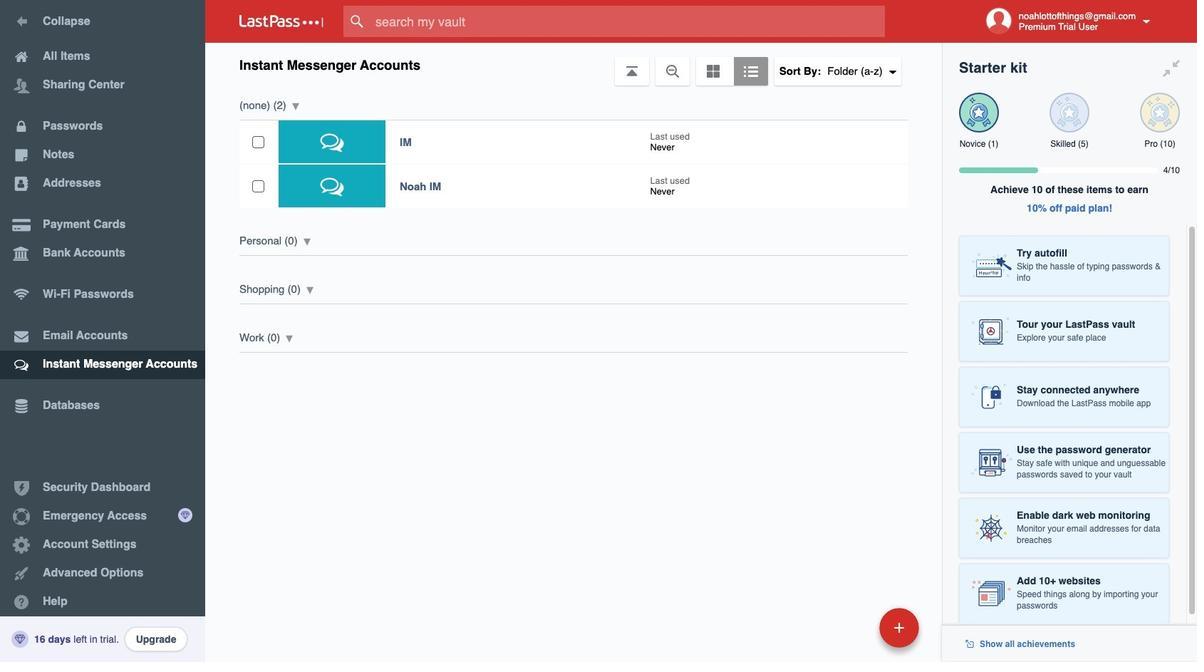 Task type: vqa. For each thing, say whether or not it's contained in the screenshot.
Search search field
yes



Task type: describe. For each thing, give the bounding box(es) containing it.
Search search field
[[344, 6, 913, 37]]

lastpass image
[[240, 15, 324, 28]]

main navigation navigation
[[0, 0, 205, 662]]



Task type: locate. For each thing, give the bounding box(es) containing it.
search my vault text field
[[344, 6, 913, 37]]

new item element
[[782, 607, 925, 648]]

vault options navigation
[[205, 43, 942, 86]]

new item navigation
[[782, 604, 928, 662]]



